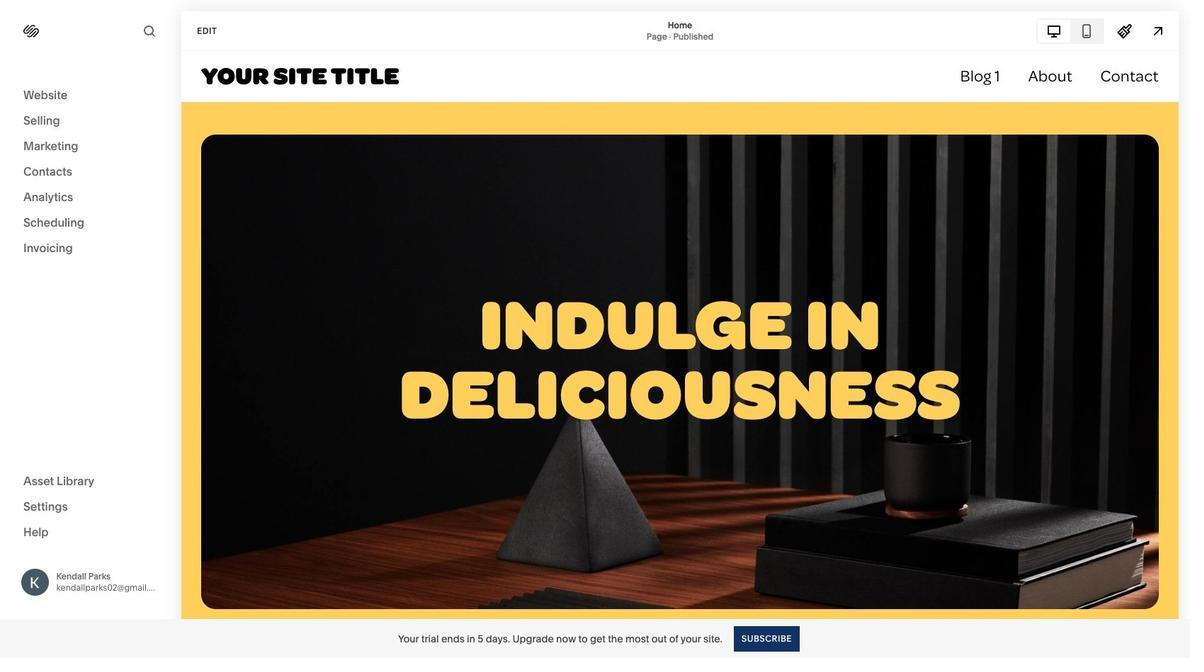 Task type: describe. For each thing, give the bounding box(es) containing it.
site preview image
[[1151, 23, 1167, 39]]

style image
[[1118, 23, 1133, 39]]



Task type: vqa. For each thing, say whether or not it's contained in the screenshot.
csv icon
no



Task type: locate. For each thing, give the bounding box(es) containing it.
search image
[[142, 23, 157, 39]]

mobile image
[[1080, 23, 1095, 39]]

desktop image
[[1047, 23, 1063, 39]]

tab list
[[1038, 19, 1104, 42]]

logo squarespace image
[[23, 23, 39, 39]]



